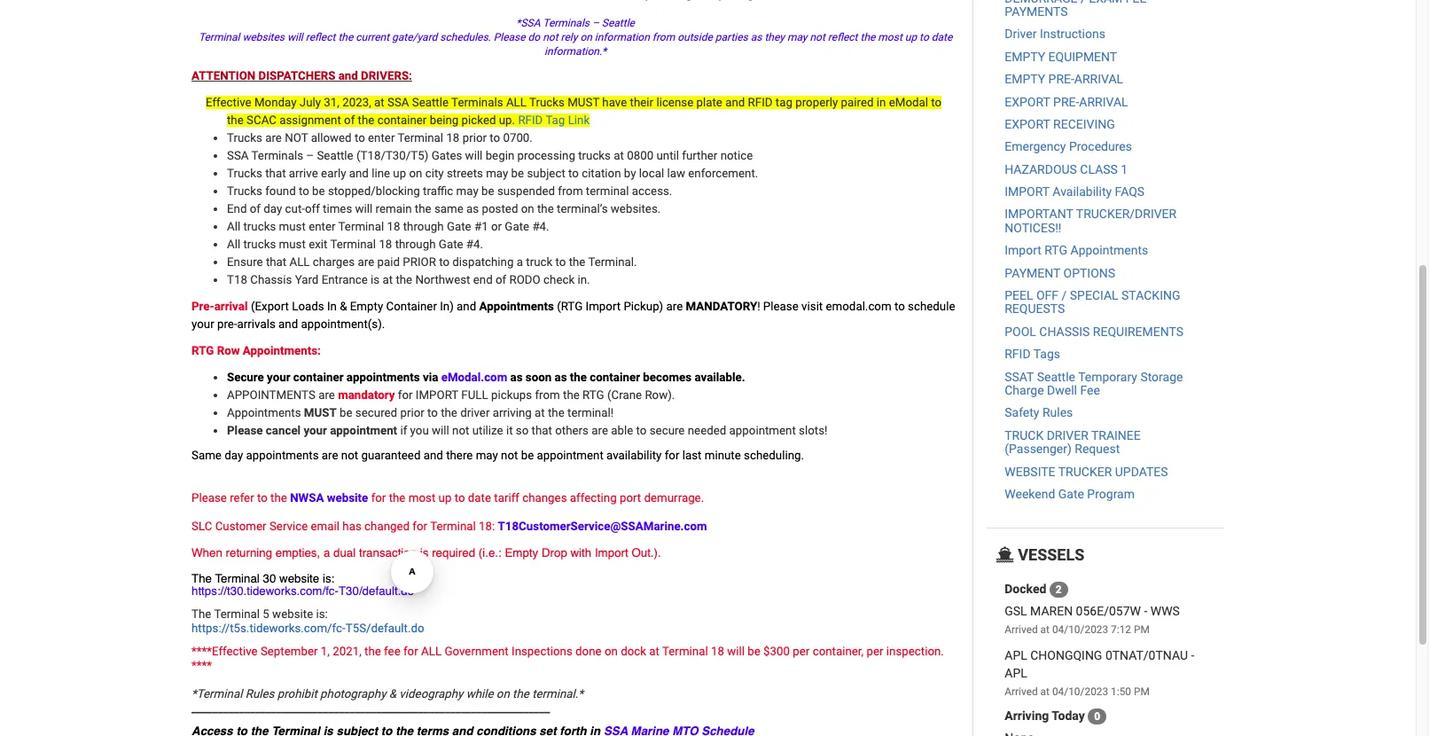 Task type: describe. For each thing, give the bounding box(es) containing it.
1 apl from the top
[[1005, 648, 1028, 663]]

0 vertical spatial &
[[340, 300, 347, 313]]

ssa inside effective monday july 31, 2023, at ssa seattle terminals all trucks must have their license plate and rfid tag properly paired in emodal to the scac assignment of the container being picked up.
[[388, 96, 409, 109]]

18:
[[479, 520, 495, 533]]

pre-
[[217, 317, 237, 331]]

18 inside ****effective september 1, 2021, the fee for all government inspections done on dock at terminal 18 will be $300 per container, per inspection. ****
[[711, 645, 724, 658]]

properly
[[796, 96, 838, 109]]

able
[[611, 424, 633, 437]]

1 vertical spatial pre-
[[1054, 94, 1080, 109]]

the for the terminal 5 website is: https://t5s.tideworks.com/fc-t5s/default.do
[[192, 608, 211, 621]]

rfid inside demurrage / exam fee payments driver instructions empty equipment empty pre-arrival export pre-arrival export receiving emergency procedures hazardous class 1 import availability faqs important trucker/driver notices!! import rtg appointments payment options peel off / special stacking requests pool chassis requirements rfid tags ssat seattle temporary storage charge dwell fee safety rules truck driver trainee (passenger) request website trucker updates weekend gate program
[[1005, 347, 1031, 361]]

trucks are not allowed to enter terminal 18 prior to 0700. ssa terminals – seattle (t18/t30/t5) gates will begin processing trucks at 0800 until further notice trucks that arrive early and line up on city streets may be subject to citation by local law enforcement. trucks found to be stopped/blocking traffic may be suspended from terminal access. end of day cut-off times will remain the same as posted on the terminal's websites. all trucks must enter terminal 18 through gate #1 or gate #4. all trucks must exit terminal 18 through gate #4. ensure that all charges are paid prior to dispatching a truck to the terminal. t18 chassis yard entrance is at the northwest end of rodo check in.
[[227, 131, 759, 286]]

will down stopped/blocking
[[355, 202, 373, 216]]

same
[[434, 202, 464, 216]]

request
[[1075, 442, 1120, 456]]

will up the streets
[[465, 149, 483, 162]]

streets
[[447, 167, 483, 180]]

0 vertical spatial website
[[327, 491, 368, 505]]

0 horizontal spatial a
[[324, 546, 330, 560]]

https://t5s.tideworks.com/fc-t5s/default.do link
[[192, 622, 424, 635]]

to up begin
[[490, 131, 500, 145]]

are down terminal!
[[592, 424, 608, 437]]

not down it
[[501, 449, 518, 462]]

terminal inside the terminal 5 website is: https://t5s.tideworks.com/fc-t5s/default.do
[[214, 608, 260, 621]]

when returning empties, a dual transaction is required (i.e.: empty drop with import out.).
[[192, 546, 661, 560]]

2 horizontal spatial appointment
[[730, 424, 796, 437]]

pool
[[1005, 324, 1037, 339]]

will inside ****effective september 1, 2021, the fee for all government inspections done on dock at terminal 18 will be $300 per container, per inspection. ****
[[727, 645, 745, 658]]

outside
[[678, 31, 713, 43]]

secure
[[650, 424, 685, 437]]

as right soon
[[555, 371, 567, 384]]

to right subject
[[569, 167, 579, 180]]

required
[[432, 546, 475, 560]]

is: for the terminal 30 website is:
[[323, 572, 335, 585]]

remain
[[376, 202, 412, 216]]

parties
[[715, 31, 748, 43]]

– inside *ssa terminals – seattle terminal websites will reflect the current gate/yard schedules. please do not rely on information from outside parties as they may not reflect the most up to date information.*
[[592, 17, 599, 29]]

1 vertical spatial appointments
[[479, 300, 554, 313]]

if
[[400, 424, 407, 437]]

must inside secure your container appointments via emodal.com as soon as the container becomes available. appointments are mandatory for import full pickups from the rtg (crane row). appointments must be secured prior to the driver arriving at the terminal! please cancel your appointment if you will not utilize it so that others are able to secure needed appointment slots!
[[304, 406, 337, 420]]

driver
[[460, 406, 490, 420]]

to right "allowed"
[[355, 131, 365, 145]]

1 vertical spatial enter
[[309, 220, 336, 233]]

emodal.com link
[[823, 300, 892, 313]]

1 reflect from the left
[[306, 31, 336, 43]]

and inside trucks are not allowed to enter terminal 18 prior to 0700. ssa terminals – seattle (t18/t30/t5) gates will begin processing trucks at 0800 until further notice trucks that arrive early and line up on city streets may be subject to citation by local law enforcement. trucks found to be stopped/blocking traffic may be suspended from terminal access. end of day cut-off times will remain the same as posted on the terminal's websites. all trucks must enter terminal 18 through gate #1 or gate #4. all trucks must exit terminal 18 through gate #4. ensure that all charges are paid prior to dispatching a truck to the terminal. t18 chassis yard entrance is at the northwest end of rodo check in.
[[349, 167, 369, 180]]

further
[[682, 149, 718, 162]]

2 export from the top
[[1005, 117, 1051, 131]]

arrivals
[[237, 317, 276, 331]]

04/10/2023 inside the - apl arrived at 04/10/2023 1:50 pm
[[1053, 686, 1109, 698]]

please refer to the nwsa website for the most up to date tariff changes affecting port demurrage.
[[192, 491, 704, 505]]

must inside effective monday july 31, 2023, at ssa seattle terminals all trucks must have their license plate and rfid tag properly paired in emodal to the scac assignment of the container being picked up.
[[568, 96, 600, 109]]

export receiving link
[[1005, 117, 1115, 131]]

terminals inside *ssa terminals – seattle terminal websites will reflect the current gate/yard schedules. please do not rely on information from outside parties as they may not reflect the most up to date information.*
[[543, 17, 590, 29]]

service
[[270, 520, 308, 533]]

charges
[[313, 255, 355, 269]]

options
[[1064, 266, 1116, 280]]

terminal down the being
[[398, 131, 444, 145]]

2 vertical spatial your
[[304, 424, 327, 437]]

july
[[300, 96, 321, 109]]

1 vertical spatial trucks
[[243, 220, 276, 233]]

while
[[466, 687, 494, 701]]

seattle inside demurrage / exam fee payments driver instructions empty equipment empty pre-arrival export pre-arrival export receiving emergency procedures hazardous class 1 import availability faqs important trucker/driver notices!! import rtg appointments payment options peel off / special stacking requests pool chassis requirements rfid tags ssat seattle temporary storage charge dwell fee safety rules truck driver trainee (passenger) request website trucker updates weekend gate program
[[1037, 369, 1076, 384]]

1:50
[[1111, 686, 1132, 698]]

affecting
[[570, 491, 617, 505]]

export pre-arrival link
[[1005, 94, 1129, 109]]

import availability faqs link
[[1005, 185, 1145, 199]]

seattle inside trucks are not allowed to enter terminal 18 prior to 0700. ssa terminals – seattle (t18/t30/t5) gates will begin processing trucks at 0800 until further notice trucks that arrive early and line up on city streets may be subject to citation by local law enforcement. trucks found to be stopped/blocking traffic may be suspended from terminal access. end of day cut-off times will remain the same as posted on the terminal's websites. all trucks must enter terminal 18 through gate #1 or gate #4. all trucks must exit terminal 18 through gate #4. ensure that all charges are paid prior to dispatching a truck to the terminal. t18 chassis yard entrance is at the northwest end of rodo check in.
[[317, 149, 354, 162]]

2
[[1056, 584, 1062, 596]]

arrived inside gsl maren 056e / 057w - wws arrived at 04/10/2023 7:12 pm
[[1005, 624, 1038, 636]]

1 per from the left
[[793, 645, 810, 658]]

website for the terminal 30 website is:
[[279, 572, 319, 585]]

2021,
[[333, 645, 362, 658]]

18 up paid
[[379, 238, 392, 251]]

full
[[461, 388, 488, 402]]

rtg inside secure your container appointments via emodal.com as soon as the container becomes available. appointments are mandatory for import full pickups from the rtg (crane row). appointments must be secured prior to the driver arriving at the terminal! please cancel your appointment if you will not utilize it so that others are able to secure needed appointment slots!
[[583, 388, 605, 402]]

(rtg
[[557, 300, 583, 313]]

dispatching
[[453, 255, 514, 269]]

1 horizontal spatial appointment
[[537, 449, 604, 462]]

18 up gates
[[446, 131, 460, 145]]

local
[[639, 167, 664, 180]]

appointment(s).
[[301, 317, 385, 331]]

demurrage.
[[644, 491, 704, 505]]

as inside trucks are not allowed to enter terminal 18 prior to 0700. ssa terminals – seattle (t18/t30/t5) gates will begin processing trucks at 0800 until further notice trucks that arrive early and line up on city streets may be subject to citation by local law enforcement. trucks found to be stopped/blocking traffic may be suspended from terminal access. end of day cut-off times will remain the same as posted on the terminal's websites. all trucks must enter terminal 18 through gate #1 or gate #4. all trucks must exit terminal 18 through gate #4. ensure that all charges are paid prior to dispatching a truck to the terminal. t18 chassis yard entrance is at the northwest end of rodo check in.
[[467, 202, 479, 216]]

1 vertical spatial arrival
[[1080, 94, 1129, 109]]

are left mandatory
[[319, 388, 335, 402]]

weekend gate program link
[[1005, 487, 1135, 501]]

is inside trucks are not allowed to enter terminal 18 prior to 0700. ssa terminals – seattle (t18/t30/t5) gates will begin processing trucks at 0800 until further notice trucks that arrive early and line up on city streets may be subject to citation by local law enforcement. trucks found to be stopped/blocking traffic may be suspended from terminal access. end of day cut-off times will remain the same as posted on the terminal's websites. all trucks must enter terminal 18 through gate #1 or gate #4. all trucks must exit terminal 18 through gate #4. ensure that all charges are paid prior to dispatching a truck to the terminal. t18 chassis yard entrance is at the northwest end of rodo check in.
[[371, 273, 380, 286]]

/ inside gsl maren 056e / 057w - wws arrived at 04/10/2023 7:12 pm
[[1104, 604, 1109, 618]]

1 must from the top
[[279, 220, 306, 233]]

pickup)
[[624, 300, 664, 313]]

2 reflect from the left
[[828, 31, 858, 43]]

attention
[[192, 69, 256, 82]]

to down arrive
[[299, 184, 309, 198]]

truck
[[1005, 428, 1044, 442]]

at down paid
[[383, 273, 393, 286]]

may down utilize
[[476, 449, 498, 462]]

****
[[192, 659, 212, 672]]

as up "pickups"
[[510, 371, 523, 384]]

terminals inside trucks are not allowed to enter terminal 18 prior to 0700. ssa terminals – seattle (t18/t30/t5) gates will begin processing trucks at 0800 until further notice trucks that arrive early and line up on city streets may be subject to citation by local law enforcement. trucks found to be stopped/blocking traffic may be suspended from terminal access. end of day cut-off times will remain the same as posted on the terminal's websites. all trucks must enter terminal 18 through gate #1 or gate #4. all trucks must exit terminal 18 through gate #4. ensure that all charges are paid prior to dispatching a truck to the terminal. t18 chassis yard entrance is at the northwest end of rodo check in.
[[251, 149, 303, 162]]

rules inside demurrage / exam fee payments driver instructions empty equipment empty pre-arrival export pre-arrival export receiving emergency procedures hazardous class 1 import availability faqs important trucker/driver notices!! import rtg appointments payment options peel off / special stacking requests pool chassis requirements rfid tags ssat seattle temporary storage charge dwell fee safety rules truck driver trainee (passenger) request website trucker updates weekend gate program
[[1043, 406, 1073, 420]]

are up nwsa website link
[[322, 449, 338, 462]]

photography
[[320, 687, 386, 701]]

31,
[[324, 96, 340, 109]]

may down begin
[[486, 167, 508, 180]]

charge
[[1005, 383, 1044, 397]]

import inside demurrage / exam fee payments driver instructions empty equipment empty pre-arrival export pre-arrival export receiving emergency procedures hazardous class 1 import availability faqs important trucker/driver notices!! import rtg appointments payment options peel off / special stacking requests pool chassis requirements rfid tags ssat seattle temporary storage charge dwell fee safety rules truck driver trainee (passenger) request website trucker updates weekend gate program
[[1005, 243, 1042, 257]]

seattle inside effective monday july 31, 2023, at ssa seattle terminals all trucks must have their license plate and rfid tag properly paired in emodal to the scac assignment of the container being picked up.
[[412, 96, 449, 109]]

and inside to schedule your pre-arrivals and appointment(s).
[[279, 317, 298, 331]]

exam
[[1089, 0, 1123, 5]]

not
[[285, 131, 308, 145]]

the for the terminal 30 website is: https://t30.tideworks.com/fc-t30/default.do
[[192, 572, 212, 585]]

special
[[1070, 288, 1119, 302]]

1 vertical spatial through
[[395, 238, 436, 251]]

https://t5s.tideworks.com/fc-
[[192, 622, 346, 635]]

1 vertical spatial #4.
[[466, 238, 483, 251]]

trucks inside effective monday july 31, 2023, at ssa seattle terminals all trucks must have their license plate and rfid tag properly paired in emodal to the scac assignment of the container being picked up.
[[529, 96, 565, 109]]

secure your container appointments via emodal.com as soon as the container becomes available. appointments are mandatory for import full pickups from the rtg (crane row). appointments must be secured prior to the driver arriving at the terminal! please cancel your appointment if you will not utilize it so that others are able to secure needed appointment slots!
[[227, 371, 828, 437]]

soon
[[526, 371, 552, 384]]

0800
[[627, 149, 654, 162]]

0 horizontal spatial of
[[250, 202, 261, 216]]

at inside gsl maren 056e / 057w - wws arrived at 04/10/2023 7:12 pm
[[1041, 624, 1050, 636]]

1 vertical spatial rtg
[[192, 344, 214, 357]]

****effective september 1, 2021, the fee for all government inspections done on dock at terminal 18 will be $300 per container, per inspection. ****
[[192, 645, 944, 672]]

0 vertical spatial empty
[[350, 300, 383, 313]]

not right they
[[810, 31, 826, 43]]

peel
[[1005, 288, 1034, 302]]

at inside effective monday july 31, 2023, at ssa seattle terminals all trucks must have their license plate and rfid tag properly paired in emodal to the scac assignment of the container being picked up.
[[374, 96, 385, 109]]

pm inside the - apl arrived at 04/10/2023 1:50 pm
[[1134, 686, 1150, 698]]

website
[[1005, 464, 1056, 479]]

the inside the '*terminal rules prohibit photography & videography while on the terminal.* ____________________________________________________________________'
[[513, 687, 529, 701]]

1 horizontal spatial empty
[[505, 546, 539, 560]]

import for when returning empties, a dual transaction is required (i.e.: empty drop with import out.).
[[595, 546, 629, 560]]

1 vertical spatial appointments
[[246, 449, 319, 462]]

are down scac
[[265, 131, 282, 145]]

at inside ****effective september 1, 2021, the fee for all government inspections done on dock at terminal 18 will be $300 per container, per inspection. ****
[[649, 645, 660, 658]]

1 horizontal spatial is
[[420, 546, 429, 560]]

0 horizontal spatial most
[[409, 491, 436, 505]]

others
[[555, 424, 589, 437]]

class
[[1081, 162, 1118, 176]]

prior inside secure your container appointments via emodal.com as soon as the container becomes available. appointments are mandatory for import full pickups from the rtg (crane row). appointments must be secured prior to the driver arriving at the terminal! please cancel your appointment if you will not utilize it so that others are able to secure needed appointment slots!
[[400, 406, 425, 420]]

0 horizontal spatial container
[[293, 371, 344, 384]]

it
[[506, 424, 513, 437]]

be up suspended
[[511, 167, 524, 180]]

website trucker updates link
[[1005, 464, 1168, 479]]

may inside *ssa terminals – seattle terminal websites will reflect the current gate/yard schedules. please do not rely on information from outside parties as they may not reflect the most up to date information.*
[[787, 31, 808, 43]]

do
[[528, 31, 540, 43]]

ssat
[[1005, 369, 1034, 384]]

terminal up charges
[[330, 238, 376, 251]]

attention dispatchers and drivers:
[[192, 69, 412, 82]]

5
[[263, 608, 269, 621]]

appointments
[[227, 388, 316, 402]]

stacking
[[1122, 288, 1181, 302]]

057w
[[1109, 604, 1141, 618]]

and right in) at the top of page
[[457, 300, 476, 313]]

same
[[192, 449, 222, 462]]

the inside ****effective september 1, 2021, the fee for all government inspections done on dock at terminal 18 will be $300 per container, per inspection. ****
[[365, 645, 381, 658]]

for left last
[[665, 449, 680, 462]]

date inside *ssa terminals – seattle terminal websites will reflect the current gate/yard schedules. please do not rely on information from outside parties as they may not reflect the most up to date information.*
[[932, 31, 953, 43]]

are right the pickup)
[[667, 300, 683, 313]]

emodal.com
[[823, 300, 892, 313]]

trucker
[[1059, 464, 1112, 479]]

prohibit
[[277, 687, 317, 701]]

056e
[[1076, 604, 1104, 618]]

18 down remain
[[387, 220, 400, 233]]

not right do at left
[[543, 31, 558, 43]]

1 horizontal spatial up
[[439, 491, 452, 505]]

- inside gsl maren 056e / 057w - wws arrived at 04/10/2023 7:12 pm
[[1144, 604, 1148, 618]]

not inside secure your container appointments via emodal.com as soon as the container becomes available. appointments are mandatory for import full pickups from the rtg (crane row). appointments must be secured prior to the driver arriving at the terminal! please cancel your appointment if you will not utilize it so that others are able to secure needed appointment slots!
[[452, 424, 469, 437]]

to down there
[[455, 491, 465, 505]]

up inside trucks are not allowed to enter terminal 18 prior to 0700. ssa terminals – seattle (t18/t30/t5) gates will begin processing trucks at 0800 until further notice trucks that arrive early and line up on city streets may be subject to citation by local law enforcement. trucks found to be stopped/blocking traffic may be suspended from terminal access. end of day cut-off times will remain the same as posted on the terminal's websites. all trucks must enter terminal 18 through gate #1 or gate #4. all trucks must exit terminal 18 through gate #4. ensure that all charges are paid prior to dispatching a truck to the terminal. t18 chassis yard entrance is at the northwest end of rodo check in.
[[393, 167, 406, 180]]

payment
[[1005, 266, 1061, 280]]

gsl
[[1005, 604, 1028, 618]]

$300
[[764, 645, 790, 658]]

day inside trucks are not allowed to enter terminal 18 prior to 0700. ssa terminals – seattle (t18/t30/t5) gates will begin processing trucks at 0800 until further notice trucks that arrive early and line up on city streets may be subject to citation by local law enforcement. trucks found to be stopped/blocking traffic may be suspended from terminal access. end of day cut-off times will remain the same as posted on the terminal's websites. all trucks must enter terminal 18 through gate #1 or gate #4. all trucks must exit terminal 18 through gate #4. ensure that all charges are paid prior to dispatching a truck to the terminal. t18 chassis yard entrance is at the northwest end of rodo check in.
[[264, 202, 282, 216]]

please right ! at the top right of the page
[[763, 300, 799, 313]]

city
[[425, 167, 444, 180]]

*terminal
[[192, 687, 242, 701]]

please inside secure your container appointments via emodal.com as soon as the container becomes available. appointments are mandatory for import full pickups from the rtg (crane row). appointments must be secured prior to the driver arriving at the terminal! please cancel your appointment if you will not utilize it so that others are able to secure needed appointment slots!
[[227, 424, 263, 437]]

there
[[446, 449, 473, 462]]

prior inside trucks are not allowed to enter terminal 18 prior to 0700. ssa terminals – seattle (t18/t30/t5) gates will begin processing trucks at 0800 until further notice trucks that arrive early and line up on city streets may be subject to citation by local law enforcement. trucks found to be stopped/blocking traffic may be suspended from terminal access. end of day cut-off times will remain the same as posted on the terminal's websites. all trucks must enter terminal 18 through gate #1 or gate #4. all trucks must exit terminal 18 through gate #4. ensure that all charges are paid prior to dispatching a truck to the terminal. t18 chassis yard entrance is at the northwest end of rodo check in.
[[463, 131, 487, 145]]

most inside *ssa terminals – seattle terminal websites will reflect the current gate/yard schedules. please do not rely on information from outside parties as they may not reflect the most up to date information.*
[[878, 31, 903, 43]]

to right refer
[[257, 491, 268, 505]]

1 vertical spatial that
[[266, 255, 287, 269]]

be inside secure your container appointments via emodal.com as soon as the container becomes available. appointments are mandatory for import full pickups from the rtg (crane row). appointments must be secured prior to the driver arriving at the terminal! please cancel your appointment if you will not utilize it so that others are able to secure needed appointment slots!
[[340, 406, 353, 420]]

1 vertical spatial date
[[468, 491, 491, 505]]

inspections
[[512, 645, 573, 658]]

may down the streets
[[456, 184, 479, 198]]

2 vertical spatial trucks
[[243, 238, 276, 251]]

not up nwsa website link
[[341, 449, 358, 462]]

1 horizontal spatial enter
[[368, 131, 395, 145]]

port
[[620, 491, 641, 505]]

arrive
[[289, 167, 318, 180]]

at up by
[[614, 149, 624, 162]]



Task type: vqa. For each thing, say whether or not it's contained in the screenshot.
search by
no



Task type: locate. For each thing, give the bounding box(es) containing it.
1 horizontal spatial most
[[878, 31, 903, 43]]

for for most
[[371, 491, 386, 505]]

all
[[227, 220, 240, 233], [227, 238, 240, 251]]

04/10/2023 down '056e'
[[1053, 624, 1109, 636]]

0 horizontal spatial prior
[[400, 406, 425, 420]]

- right 0tnau
[[1191, 648, 1195, 663]]

from inside secure your container appointments via emodal.com as soon as the container becomes available. appointments are mandatory for import full pickups from the rtg (crane row). appointments must be secured prior to the driver arriving at the terminal! please cancel your appointment if you will not utilize it so that others are able to secure needed appointment slots!
[[535, 388, 560, 402]]

#4. down #1
[[466, 238, 483, 251]]

18 left the $300
[[711, 645, 724, 658]]

1 vertical spatial export
[[1005, 117, 1051, 131]]

fee
[[1081, 383, 1100, 397]]

1 vertical spatial arrived
[[1005, 686, 1038, 698]]

for for 18:
[[413, 520, 428, 533]]

0 horizontal spatial is
[[371, 273, 380, 286]]

a inside trucks are not allowed to enter terminal 18 prior to 0700. ssa terminals – seattle (t18/t30/t5) gates will begin processing trucks at 0800 until further notice trucks that arrive early and line up on city streets may be subject to citation by local law enforcement. trucks found to be stopped/blocking traffic may be suspended from terminal access. end of day cut-off times will remain the same as posted on the terminal's websites. all trucks must enter terminal 18 through gate #1 or gate #4. all trucks must exit terminal 18 through gate #4. ensure that all charges are paid prior to dispatching a truck to the terminal. t18 chassis yard entrance is at the northwest end of rodo check in.
[[517, 255, 523, 269]]

1 vertical spatial a
[[324, 546, 330, 560]]

1 horizontal spatial rules
[[1043, 406, 1073, 420]]

0 horizontal spatial must
[[304, 406, 337, 420]]

on right 'while'
[[496, 687, 510, 701]]

2 vertical spatial import
[[595, 546, 629, 560]]

2 horizontal spatial container
[[590, 371, 640, 384]]

terminal inside ****effective september 1, 2021, the fee for all government inspections done on dock at terminal 18 will be $300 per container, per inspection. ****
[[662, 645, 708, 658]]

mandatory
[[338, 388, 395, 402]]

gates
[[432, 149, 462, 162]]

rules
[[1043, 406, 1073, 420], [245, 687, 274, 701]]

1 vertical spatial -
[[1191, 648, 1195, 663]]

and
[[338, 69, 358, 82], [726, 96, 745, 109], [349, 167, 369, 180], [457, 300, 476, 313], [279, 317, 298, 331]]

the up ****effective
[[192, 608, 211, 621]]

please up slc on the bottom of page
[[192, 491, 227, 505]]

the down when
[[192, 572, 212, 585]]

on down suspended
[[521, 202, 534, 216]]

by
[[624, 167, 636, 180]]

ship image
[[996, 548, 1014, 563]]

from
[[653, 31, 675, 43], [558, 184, 583, 198], [535, 388, 560, 402]]

at right dock
[[649, 645, 660, 658]]

1 vertical spatial –
[[306, 149, 314, 162]]

0 vertical spatial terminals
[[543, 17, 590, 29]]

1 horizontal spatial prior
[[463, 131, 487, 145]]

seattle up early on the left of page
[[317, 149, 354, 162]]

at right "2023,"
[[374, 96, 385, 109]]

times
[[323, 202, 352, 216]]

your inside to schedule your pre-arrivals and appointment(s).
[[192, 317, 214, 331]]

be inside ****effective september 1, 2021, the fee for all government inspections done on dock at terminal 18 will be $300 per container, per inspection. ****
[[748, 645, 761, 658]]

1 vertical spatial empty
[[505, 546, 539, 560]]

1 horizontal spatial per
[[867, 645, 884, 658]]

0 vertical spatial enter
[[368, 131, 395, 145]]

effective monday july 31, 2023, at ssa seattle terminals all trucks must have their license plate and rfid tag properly paired in emodal to the scac assignment of the container being picked up.
[[206, 96, 942, 127]]

row
[[217, 344, 240, 357]]

2 vertical spatial rtg
[[583, 388, 605, 402]]

ssat seattle temporary storage charge dwell fee link
[[1005, 369, 1183, 397]]

please left 'cancel'
[[227, 424, 263, 437]]

0 vertical spatial ssa
[[388, 96, 409, 109]]

up down there
[[439, 491, 452, 505]]

– inside trucks are not allowed to enter terminal 18 prior to 0700. ssa terminals – seattle (t18/t30/t5) gates will begin processing trucks at 0800 until further notice trucks that arrive early and line up on city streets may be subject to citation by local law enforcement. trucks found to be stopped/blocking traffic may be suspended from terminal access. end of day cut-off times will remain the same as posted on the terminal's websites. all trucks must enter terminal 18 through gate #1 or gate #4. all trucks must exit terminal 18 through gate #4. ensure that all charges are paid prior to dispatching a truck to the terminal. t18 chassis yard entrance is at the northwest end of rodo check in.
[[306, 149, 314, 162]]

ssa inside trucks are not allowed to enter terminal 18 prior to 0700. ssa terminals – seattle (t18/t30/t5) gates will begin processing trucks at 0800 until further notice trucks that arrive early and line up on city streets may be subject to citation by local law enforcement. trucks found to be stopped/blocking traffic may be suspended from terminal access. end of day cut-off times will remain the same as posted on the terminal's websites. all trucks must enter terminal 18 through gate #1 or gate #4. all trucks must exit terminal 18 through gate #4. ensure that all charges are paid prior to dispatching a truck to the terminal. t18 chassis yard entrance is at the northwest end of rodo check in.
[[227, 149, 249, 162]]

will inside *ssa terminals – seattle terminal websites will reflect the current gate/yard schedules. please do not rely on information from outside parties as they may not reflect the most up to date information.*
[[287, 31, 303, 43]]

of inside effective monday july 31, 2023, at ssa seattle terminals all trucks must have their license plate and rfid tag properly paired in emodal to the scac assignment of the container being picked up.
[[344, 114, 355, 127]]

through down same
[[403, 220, 444, 233]]

1 empty from the top
[[1005, 49, 1046, 64]]

2 apl from the top
[[1005, 666, 1028, 680]]

on
[[580, 31, 592, 43], [409, 167, 423, 180], [521, 202, 534, 216], [605, 645, 618, 658], [496, 687, 510, 701]]

will left the $300
[[727, 645, 745, 658]]

0 vertical spatial import
[[1005, 243, 1042, 257]]

to up you
[[427, 406, 438, 420]]

all inside ****effective september 1, 2021, the fee for all government inspections done on dock at terminal 18 will be $300 per container, per inspection. ****
[[421, 645, 442, 658]]

up right 'line'
[[393, 167, 406, 180]]

0 vertical spatial pre-
[[1049, 72, 1075, 86]]

2 must from the top
[[279, 238, 306, 251]]

is: down dual
[[323, 572, 335, 585]]

terminals inside effective monday july 31, 2023, at ssa seattle terminals all trucks must have their license plate and rfid tag properly paired in emodal to the scac assignment of the container being picked up.
[[451, 96, 503, 109]]

1 vertical spatial rules
[[245, 687, 274, 701]]

emergency procedures link
[[1005, 140, 1132, 154]]

0 vertical spatial appointments
[[1071, 243, 1149, 257]]

empties,
[[276, 546, 320, 560]]

be down "so"
[[521, 449, 534, 462]]

0tnat
[[1106, 648, 1144, 663]]

appointments inside secure your container appointments via emodal.com as soon as the container becomes available. appointments are mandatory for import full pickups from the rtg (crane row). appointments must be secured prior to the driver arriving at the terminal! please cancel your appointment if you will not utilize it so that others are able to secure needed appointment slots!
[[347, 371, 420, 384]]

0 vertical spatial that
[[265, 167, 286, 180]]

*terminal rules prohibit photography & videography while on the terminal.* ____________________________________________________________________
[[192, 687, 584, 715]]

0 horizontal spatial date
[[468, 491, 491, 505]]

for up if
[[398, 388, 413, 402]]

needed
[[688, 424, 727, 437]]

rfid up 0700.
[[518, 114, 543, 127]]

container inside effective monday july 31, 2023, at ssa seattle terminals all trucks must have their license plate and rfid tag properly paired in emodal to the scac assignment of the container being picked up.
[[377, 114, 427, 127]]

rules left the prohibit
[[245, 687, 274, 701]]

as inside *ssa terminals – seattle terminal websites will reflect the current gate/yard schedules. please do not rely on information from outside parties as they may not reflect the most up to date information.*
[[751, 31, 762, 43]]

and inside effective monday july 31, 2023, at ssa seattle terminals all trucks must have their license plate and rfid tag properly paired in emodal to the scac assignment of the container being picked up.
[[726, 96, 745, 109]]

their
[[630, 96, 654, 109]]

apl inside the - apl arrived at 04/10/2023 1:50 pm
[[1005, 666, 1028, 680]]

2 04/10/2023 from the top
[[1053, 686, 1109, 698]]

0 horizontal spatial rfid
[[518, 114, 543, 127]]

1 vertical spatial rfid
[[518, 114, 543, 127]]

and up "2023,"
[[338, 69, 358, 82]]

from inside trucks are not allowed to enter terminal 18 prior to 0700. ssa terminals – seattle (t18/t30/t5) gates will begin processing trucks at 0800 until further notice trucks that arrive early and line up on city streets may be subject to citation by local law enforcement. trucks found to be stopped/blocking traffic may be suspended from terminal access. end of day cut-off times will remain the same as posted on the terminal's websites. all trucks must enter terminal 18 through gate #1 or gate #4. all trucks must exit terminal 18 through gate #4. ensure that all charges are paid prior to dispatching a truck to the terminal. t18 chassis yard entrance is at the northwest end of rodo check in.
[[558, 184, 583, 198]]

gate inside demurrage / exam fee payments driver instructions empty equipment empty pre-arrival export pre-arrival export receiving emergency procedures hazardous class 1 import availability faqs important trucker/driver notices!! import rtg appointments payment options peel off / special stacking requests pool chassis requirements rfid tags ssat seattle temporary storage charge dwell fee safety rules truck driver trainee (passenger) request website trucker updates weekend gate program
[[1059, 487, 1085, 501]]

0 vertical spatial trucks
[[578, 149, 611, 162]]

loads
[[292, 300, 324, 313]]

arriving today 0
[[1005, 708, 1101, 723]]

please down *ssa
[[494, 31, 526, 43]]

1 horizontal spatial rtg
[[583, 388, 605, 402]]

same day appointments are not guaranteed and there may not be appointment availability for last minute scheduling.
[[192, 449, 804, 462]]

1 horizontal spatial reflect
[[828, 31, 858, 43]]

pre- down empty pre-arrival link at the top right of the page
[[1054, 94, 1080, 109]]

hazardous class 1 link
[[1005, 162, 1128, 176]]

import up important
[[1005, 185, 1050, 199]]

0 vertical spatial empty
[[1005, 49, 1046, 64]]

for right fee
[[404, 645, 418, 658]]

all up ensure
[[227, 238, 240, 251]]

to right able
[[636, 424, 647, 437]]

0 vertical spatial rtg
[[1045, 243, 1068, 257]]

through up prior
[[395, 238, 436, 251]]

0 horizontal spatial rules
[[245, 687, 274, 701]]

pre- down empty equipment link
[[1049, 72, 1075, 86]]

up inside *ssa terminals – seattle terminal websites will reflect the current gate/yard schedules. please do not rely on information from outside parties as they may not reflect the most up to date information.*
[[905, 31, 917, 43]]

1 vertical spatial is:
[[316, 608, 328, 621]]

hazardous
[[1005, 162, 1077, 176]]

terminal inside the terminal 30 website is: https://t30.tideworks.com/fc-t30/default.do
[[215, 572, 260, 585]]

slots!
[[799, 424, 828, 437]]

0 vertical spatial a
[[517, 255, 523, 269]]

chassis
[[250, 273, 292, 286]]

is: inside the terminal 30 website is: https://t30.tideworks.com/fc-t30/default.do
[[323, 572, 335, 585]]

1 vertical spatial &
[[389, 687, 396, 701]]

seattle up the being
[[412, 96, 449, 109]]

from left outside
[[653, 31, 675, 43]]

emodal.com
[[441, 371, 507, 384]]

(passenger)
[[1005, 442, 1072, 456]]

terminals up the picked
[[451, 96, 503, 109]]

will inside secure your container appointments via emodal.com as soon as the container becomes available. appointments are mandatory for import full pickups from the rtg (crane row). appointments must be secured prior to the driver arriving at the terminal! please cancel your appointment if you will not utilize it so that others are able to secure needed appointment slots!
[[432, 424, 449, 437]]

that right "so"
[[532, 424, 552, 437]]

0 horizontal spatial import
[[416, 388, 459, 402]]

0 vertical spatial through
[[403, 220, 444, 233]]

2 horizontal spatial terminals
[[543, 17, 590, 29]]

emodal.com link
[[441, 371, 510, 384]]

2 pm from the top
[[1134, 686, 1150, 698]]

empty down driver
[[1005, 49, 1046, 64]]

please inside *ssa terminals – seattle terminal websites will reflect the current gate/yard schedules. please do not rely on information from outside parties as they may not reflect the most up to date information.*
[[494, 31, 526, 43]]

day down found at the top left
[[264, 202, 282, 216]]

terminal right dock
[[662, 645, 708, 658]]

terminal inside *ssa terminals – seattle terminal websites will reflect the current gate/yard schedules. please do not rely on information from outside parties as they may not reflect the most up to date information.*
[[199, 31, 240, 43]]

are left paid
[[358, 255, 374, 269]]

license
[[657, 96, 694, 109]]

0 horizontal spatial appointment
[[330, 424, 397, 437]]

– up arrive
[[306, 149, 314, 162]]

2 arrived from the top
[[1005, 686, 1038, 698]]

appointments down appointments at bottom
[[227, 406, 301, 420]]

subject
[[527, 167, 566, 180]]

row).
[[645, 388, 675, 402]]

1 all from the top
[[227, 220, 240, 233]]

import rtg appointments link
[[1005, 243, 1149, 257]]

1 the from the top
[[192, 572, 212, 585]]

to schedule your pre-arrivals and appointment(s).
[[192, 300, 956, 331]]

must down appointments at bottom
[[304, 406, 337, 420]]

1 arrived from the top
[[1005, 624, 1038, 636]]

t18
[[227, 273, 247, 286]]

arrived down gsl
[[1005, 624, 1038, 636]]

1 vertical spatial the
[[192, 608, 211, 621]]

2 vertical spatial all
[[421, 645, 442, 658]]

container,
[[813, 645, 864, 658]]

most up in
[[878, 31, 903, 43]]

& inside the '*terminal rules prohibit photography & videography while on the terminal.* ____________________________________________________________________'
[[389, 687, 396, 701]]

2 empty from the top
[[1005, 72, 1046, 86]]

must up link
[[568, 96, 600, 109]]

0 vertical spatial –
[[592, 17, 599, 29]]

1 horizontal spatial import
[[1005, 185, 1050, 199]]

0 vertical spatial up
[[905, 31, 917, 43]]

& right in
[[340, 300, 347, 313]]

on right rely
[[580, 31, 592, 43]]

rfid up ssat
[[1005, 347, 1031, 361]]

0 vertical spatial all
[[506, 96, 527, 109]]

to up northwest
[[439, 255, 450, 269]]

2 horizontal spatial appointments
[[1071, 243, 1149, 257]]

appointment
[[330, 424, 397, 437], [730, 424, 796, 437], [537, 449, 604, 462]]

at inside the - apl arrived at 04/10/2023 1:50 pm
[[1041, 686, 1050, 698]]

0 vertical spatial date
[[932, 31, 953, 43]]

be up "off"
[[312, 184, 325, 198]]

arrived inside the - apl arrived at 04/10/2023 1:50 pm
[[1005, 686, 1038, 698]]

website for the terminal 5 website is:
[[272, 608, 313, 621]]

1 horizontal spatial terminals
[[451, 96, 503, 109]]

seattle up information
[[602, 17, 635, 29]]

1 04/10/2023 from the top
[[1053, 624, 1109, 636]]

for for government
[[404, 645, 418, 658]]

payment options link
[[1005, 266, 1116, 280]]

suspended
[[497, 184, 555, 198]]

container
[[386, 300, 437, 313]]

arrival up receiving
[[1080, 94, 1129, 109]]

will
[[287, 31, 303, 43], [465, 149, 483, 162], [355, 202, 373, 216], [432, 424, 449, 437], [727, 645, 745, 658]]

1 horizontal spatial container
[[377, 114, 427, 127]]

notices!!
[[1005, 221, 1062, 235]]

off
[[1037, 288, 1059, 302]]

0 vertical spatial -
[[1144, 604, 1148, 618]]

guaranteed and
[[361, 449, 443, 462]]

is: inside the terminal 5 website is: https://t5s.tideworks.com/fc-t5s/default.do
[[316, 608, 328, 621]]

a up rodo
[[517, 255, 523, 269]]

the inside the terminal 5 website is: https://t5s.tideworks.com/fc-t5s/default.do
[[192, 608, 211, 621]]

requests
[[1005, 302, 1065, 316]]

0 vertical spatial from
[[653, 31, 675, 43]]

for inside ****effective september 1, 2021, the fee for all government inspections done on dock at terminal 18 will be $300 per container, per inspection. ****
[[404, 645, 418, 658]]

rtg left row
[[192, 344, 214, 357]]

on inside ****effective september 1, 2021, the fee for all government inspections done on dock at terminal 18 will be $300 per container, per inspection. ****
[[605, 645, 618, 658]]

wws
[[1151, 604, 1180, 618]]

1 vertical spatial all
[[290, 255, 310, 269]]

2 all from the top
[[227, 238, 240, 251]]

import down via
[[416, 388, 459, 402]]

your down pre-
[[192, 317, 214, 331]]

container up (t18/t30/t5) on the left top
[[377, 114, 427, 127]]

slc customer service email has changed for terminal 18:
[[192, 520, 498, 533]]

transaction
[[359, 546, 417, 560]]

1 pm from the top
[[1134, 624, 1150, 636]]

so
[[516, 424, 529, 437]]

appointments inside demurrage / exam fee payments driver instructions empty equipment empty pre-arrival export pre-arrival export receiving emergency procedures hazardous class 1 import availability faqs important trucker/driver notices!! import rtg appointments payment options peel off / special stacking requests pool chassis requirements rfid tags ssat seattle temporary storage charge dwell fee safety rules truck driver trainee (passenger) request website trucker updates weekend gate program
[[1071, 243, 1149, 257]]

all inside trucks are not allowed to enter terminal 18 prior to 0700. ssa terminals – seattle (t18/t30/t5) gates will begin processing trucks at 0800 until further notice trucks that arrive early and line up on city streets may be subject to citation by local law enforcement. trucks found to be stopped/blocking traffic may be suspended from terminal access. end of day cut-off times will remain the same as posted on the terminal's websites. all trucks must enter terminal 18 through gate #1 or gate #4. all trucks must exit terminal 18 through gate #4. ensure that all charges are paid prior to dispatching a truck to the terminal. t18 chassis yard entrance is at the northwest end of rodo check in.
[[290, 255, 310, 269]]

2 the from the top
[[192, 608, 211, 621]]

that up chassis
[[266, 255, 287, 269]]

exit
[[309, 238, 328, 251]]

1 horizontal spatial appointments
[[347, 371, 420, 384]]

appointment down secured
[[330, 424, 397, 437]]

not down driver
[[452, 424, 469, 437]]

1 vertical spatial from
[[558, 184, 583, 198]]

import inside demurrage / exam fee payments driver instructions empty equipment empty pre-arrival export pre-arrival export receiving emergency procedures hazardous class 1 import availability faqs important trucker/driver notices!! import rtg appointments payment options peel off / special stacking requests pool chassis requirements rfid tags ssat seattle temporary storage charge dwell fee safety rules truck driver trainee (passenger) request website trucker updates weekend gate program
[[1005, 185, 1050, 199]]

0 vertical spatial is
[[371, 273, 380, 286]]

today
[[1052, 708, 1085, 723]]

website inside the terminal 30 website is: https://t30.tideworks.com/fc-t30/default.do
[[279, 572, 319, 585]]

0 vertical spatial apl
[[1005, 648, 1028, 663]]

1 vertical spatial is
[[420, 546, 429, 560]]

****effective
[[192, 645, 258, 658]]

export up export receiving link
[[1005, 94, 1051, 109]]

1 horizontal spatial #4.
[[532, 220, 549, 233]]

04/10/2023 inside gsl maren 056e / 057w - wws arrived at 04/10/2023 7:12 pm
[[1053, 624, 1109, 636]]

1 horizontal spatial all
[[421, 645, 442, 658]]

#4. up truck
[[532, 220, 549, 233]]

pm inside gsl maren 056e / 057w - wws arrived at 04/10/2023 7:12 pm
[[1134, 624, 1150, 636]]

is: for the terminal 5 website is:
[[316, 608, 328, 621]]

day right same
[[225, 449, 243, 462]]

1 vertical spatial website
[[279, 572, 319, 585]]

0 vertical spatial import
[[1005, 185, 1050, 199]]

0 vertical spatial #4.
[[532, 220, 549, 233]]

all inside effective monday july 31, 2023, at ssa seattle terminals all trucks must have their license plate and rfid tag properly paired in emodal to the scac assignment of the container being picked up.
[[506, 96, 527, 109]]

is down paid
[[371, 273, 380, 286]]

to inside *ssa terminals – seattle terminal websites will reflect the current gate/yard schedules. please do not rely on information from outside parties as they may not reflect the most up to date information.*
[[920, 31, 929, 43]]

0 vertical spatial of
[[344, 114, 355, 127]]

18
[[446, 131, 460, 145], [387, 220, 400, 233], [379, 238, 392, 251], [711, 645, 724, 658]]

prior down the picked
[[463, 131, 487, 145]]

0 vertical spatial most
[[878, 31, 903, 43]]

t5s/default.do
[[346, 622, 424, 635]]

at inside secure your container appointments via emodal.com as soon as the container becomes available. appointments are mandatory for import full pickups from the rtg (crane row). appointments must be secured prior to the driver arriving at the terminal! please cancel your appointment if you will not utilize it so that others are able to secure needed appointment slots!
[[535, 406, 545, 420]]

empty up appointment(s).
[[350, 300, 383, 313]]

0 vertical spatial prior
[[463, 131, 487, 145]]

tariff
[[494, 491, 520, 505]]

appointments up options
[[1071, 243, 1149, 257]]

on left city
[[409, 167, 423, 180]]

0 vertical spatial rfid
[[748, 96, 773, 109]]

1 horizontal spatial -
[[1191, 648, 1195, 663]]

terminal up required
[[430, 520, 476, 533]]

terminals down not
[[251, 149, 303, 162]]

the terminal 5 website is: https://t5s.tideworks.com/fc-t5s/default.do
[[192, 608, 424, 635]]

fee
[[384, 645, 401, 658]]

at down maren
[[1041, 624, 1050, 636]]

import for pre-arrival (export loads in & empty container in) and appointments (rtg import pickup) are mandatory ! please visit
[[586, 300, 621, 313]]

rules inside the '*terminal rules prohibit photography & videography while on the terminal.* ____________________________________________________________________'
[[245, 687, 274, 701]]

mandatory
[[686, 300, 758, 313]]

prior up you
[[400, 406, 425, 420]]

payments
[[1005, 4, 1068, 19]]

rfid inside effective monday july 31, 2023, at ssa seattle terminals all trucks must have their license plate and rfid tag properly paired in emodal to the scac assignment of the container being picked up.
[[748, 96, 773, 109]]

2 vertical spatial of
[[496, 273, 507, 286]]

on inside the '*terminal rules prohibit photography & videography while on the terminal.* ____________________________________________________________________'
[[496, 687, 510, 701]]

they
[[765, 31, 785, 43]]

0 vertical spatial rules
[[1043, 406, 1073, 420]]

your up appointments at bottom
[[267, 371, 290, 384]]

entrance
[[322, 273, 368, 286]]

seattle
[[602, 17, 635, 29], [412, 96, 449, 109], [317, 149, 354, 162], [1037, 369, 1076, 384]]

processing
[[518, 149, 575, 162]]

1
[[1121, 162, 1128, 176]]

website inside the terminal 5 website is: https://t5s.tideworks.com/fc-t5s/default.do
[[272, 608, 313, 621]]

2 horizontal spatial up
[[905, 31, 917, 43]]

0 horizontal spatial day
[[225, 449, 243, 462]]

all up yard at the left of page
[[290, 255, 310, 269]]

that inside secure your container appointments via emodal.com as soon as the container becomes available. appointments are mandatory for import full pickups from the rtg (crane row). appointments must be secured prior to the driver arriving at the terminal! please cancel your appointment if you will not utilize it so that others are able to secure needed appointment slots!
[[532, 424, 552, 437]]

t18customerservice@ssamarine.com
[[498, 520, 707, 533]]

cut-
[[285, 202, 305, 216]]

date left driver
[[932, 31, 953, 43]]

0 horizontal spatial all
[[290, 255, 310, 269]]

for inside secure your container appointments via emodal.com as soon as the container becomes available. appointments are mandatory for import full pickups from the rtg (crane row). appointments must be secured prior to the driver arriving at the terminal! please cancel your appointment if you will not utilize it so that others are able to secure needed appointment slots!
[[398, 388, 413, 402]]

- inside the - apl arrived at 04/10/2023 1:50 pm
[[1191, 648, 1195, 663]]

to inside to schedule your pre-arrivals and appointment(s).
[[895, 300, 905, 313]]

0 vertical spatial arrival
[[1075, 72, 1124, 86]]

0 vertical spatial appointments
[[347, 371, 420, 384]]

all up up.
[[506, 96, 527, 109]]

1 vertical spatial apl
[[1005, 666, 1028, 680]]

1 vertical spatial most
[[409, 491, 436, 505]]

found
[[265, 184, 296, 198]]

from inside *ssa terminals – seattle terminal websites will reflect the current gate/yard schedules. please do not rely on information from outside parties as they may not reflect the most up to date information.*
[[653, 31, 675, 43]]

schedules.
[[440, 31, 491, 43]]

appointment down others
[[537, 449, 604, 462]]

being
[[430, 114, 459, 127]]

arrived
[[1005, 624, 1038, 636], [1005, 686, 1038, 698]]

available.
[[695, 371, 746, 384]]

0 vertical spatial must
[[568, 96, 600, 109]]

be up posted
[[482, 184, 495, 198]]

rtg up payment options link
[[1045, 243, 1068, 257]]

will right you
[[432, 424, 449, 437]]

per
[[793, 645, 810, 658], [867, 645, 884, 658]]

ensure
[[227, 255, 263, 269]]

schedule
[[908, 300, 956, 313]]

1 vertical spatial of
[[250, 202, 261, 216]]

1 horizontal spatial –
[[592, 17, 599, 29]]

seattle inside *ssa terminals – seattle terminal websites will reflect the current gate/yard schedules. please do not rely on information from outside parties as they may not reflect the most up to date information.*
[[602, 17, 635, 29]]

pre-
[[192, 300, 214, 313]]

1 vertical spatial your
[[267, 371, 290, 384]]

that up found at the top left
[[265, 167, 286, 180]]

2 vertical spatial from
[[535, 388, 560, 402]]

terminal down times
[[338, 220, 384, 233]]

day
[[264, 202, 282, 216], [225, 449, 243, 462]]

via
[[423, 371, 438, 384]]

1 vertical spatial empty
[[1005, 72, 1046, 86]]

for up changed
[[371, 491, 386, 505]]

appointments inside secure your container appointments via emodal.com as soon as the container becomes available. appointments are mandatory for import full pickups from the rtg (crane row). appointments must be secured prior to the driver arriving at the terminal! please cancel your appointment if you will not utilize it so that others are able to secure needed appointment slots!
[[227, 406, 301, 420]]

trucks up citation
[[578, 149, 611, 162]]

appointments
[[1071, 243, 1149, 257], [479, 300, 554, 313], [227, 406, 301, 420]]

not
[[543, 31, 558, 43], [810, 31, 826, 43], [452, 424, 469, 437], [341, 449, 358, 462], [501, 449, 518, 462]]

in)
[[440, 300, 454, 313]]

1 horizontal spatial day
[[264, 202, 282, 216]]

the inside the terminal 30 website is: https://t30.tideworks.com/fc-t30/default.do
[[192, 572, 212, 585]]

enter up exit
[[309, 220, 336, 233]]

trucks up ensure
[[243, 238, 276, 251]]

from down soon
[[535, 388, 560, 402]]

rtg inside demurrage / exam fee payments driver instructions empty equipment empty pre-arrival export pre-arrival export receiving emergency procedures hazardous class 1 import availability faqs important trucker/driver notices!! import rtg appointments payment options peel off / special stacking requests pool chassis requirements rfid tags ssat seattle temporary storage charge dwell fee safety rules truck driver trainee (passenger) request website trucker updates weekend gate program
[[1045, 243, 1068, 257]]

2 per from the left
[[867, 645, 884, 658]]

0 horizontal spatial ssa
[[227, 149, 249, 162]]

1 horizontal spatial rfid
[[748, 96, 773, 109]]

empty equipment link
[[1005, 49, 1118, 64]]

to up check
[[556, 255, 566, 269]]

will right websites in the left of the page
[[287, 31, 303, 43]]

terminal's
[[557, 202, 608, 216]]

1 vertical spatial must
[[304, 406, 337, 420]]

be left the $300
[[748, 645, 761, 658]]

import inside secure your container appointments via emodal.com as soon as the container becomes available. appointments are mandatory for import full pickups from the rtg (crane row). appointments must be secured prior to the driver arriving at the terminal! please cancel your appointment if you will not utilize it so that others are able to secure needed appointment slots!
[[416, 388, 459, 402]]

on inside *ssa terminals – seattle terminal websites will reflect the current gate/yard schedules. please do not rely on information from outside parties as they may not reflect the most up to date information.*
[[580, 31, 592, 43]]

must
[[279, 220, 306, 233], [279, 238, 306, 251]]

appointments up mandatory
[[347, 371, 420, 384]]

until
[[657, 149, 679, 162]]

rodo
[[509, 273, 541, 286]]

0 vertical spatial is:
[[323, 572, 335, 585]]

trainee
[[1092, 428, 1141, 442]]

to inside effective monday july 31, 2023, at ssa seattle terminals all trucks must have their license plate and rfid tag properly paired in emodal to the scac assignment of the container being picked up.
[[931, 96, 942, 109]]

1 vertical spatial import
[[586, 300, 621, 313]]

1 export from the top
[[1005, 94, 1051, 109]]



